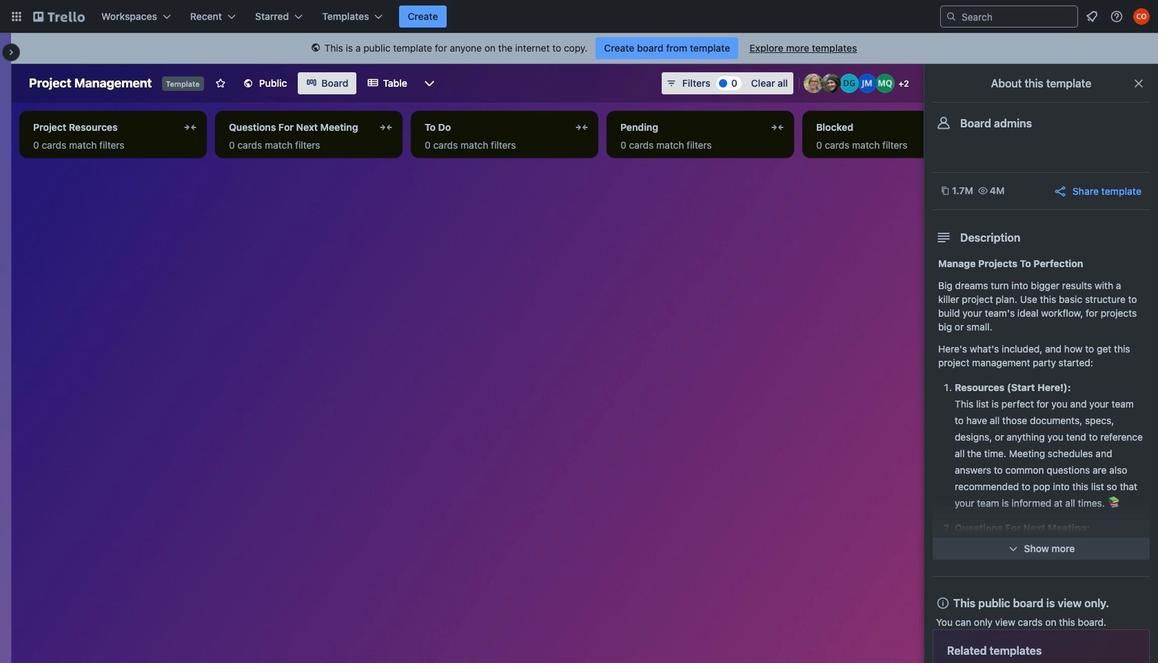 Task type: locate. For each thing, give the bounding box(es) containing it.
christina overa (christinaovera) image
[[1133, 8, 1150, 25]]

melody qiao (melodyqiao) image
[[875, 74, 895, 93]]

None text field
[[25, 117, 179, 139], [221, 117, 375, 139], [416, 117, 571, 139], [612, 117, 767, 139], [25, 117, 179, 139], [221, 117, 375, 139], [416, 117, 571, 139], [612, 117, 767, 139]]

1 horizontal spatial collapse list image
[[574, 119, 590, 136]]

search image
[[946, 11, 957, 22]]

Board name text field
[[22, 72, 159, 94]]

collapse list image
[[378, 119, 394, 136], [574, 119, 590, 136], [769, 119, 786, 136]]

1 collapse list image from the left
[[378, 119, 394, 136]]

None text field
[[808, 117, 962, 139]]

3 collapse list image from the left
[[769, 119, 786, 136]]

2 collapse list image from the left
[[574, 119, 590, 136]]

customize views image
[[423, 77, 436, 90]]

star or unstar board image
[[215, 78, 226, 89]]

0 horizontal spatial collapse list image
[[378, 119, 394, 136]]

2 horizontal spatial collapse list image
[[769, 119, 786, 136]]



Task type: describe. For each thing, give the bounding box(es) containing it.
primary element
[[0, 0, 1158, 33]]

caity (caity) image
[[822, 74, 841, 93]]

back to home image
[[33, 6, 85, 28]]

collapse list image
[[182, 119, 199, 136]]

andrea crawford (andreacrawford8) image
[[804, 74, 823, 93]]

Search field
[[957, 7, 1077, 26]]

open information menu image
[[1110, 10, 1124, 23]]

jordan mirchev (jordan_mirchev) image
[[858, 74, 877, 93]]

0 notifications image
[[1084, 8, 1100, 25]]

devan goldstein (devangoldstein2) image
[[840, 74, 859, 93]]



Task type: vqa. For each thing, say whether or not it's contained in the screenshot.
the Andrea Crawford (andreacrawford8) icon
yes



